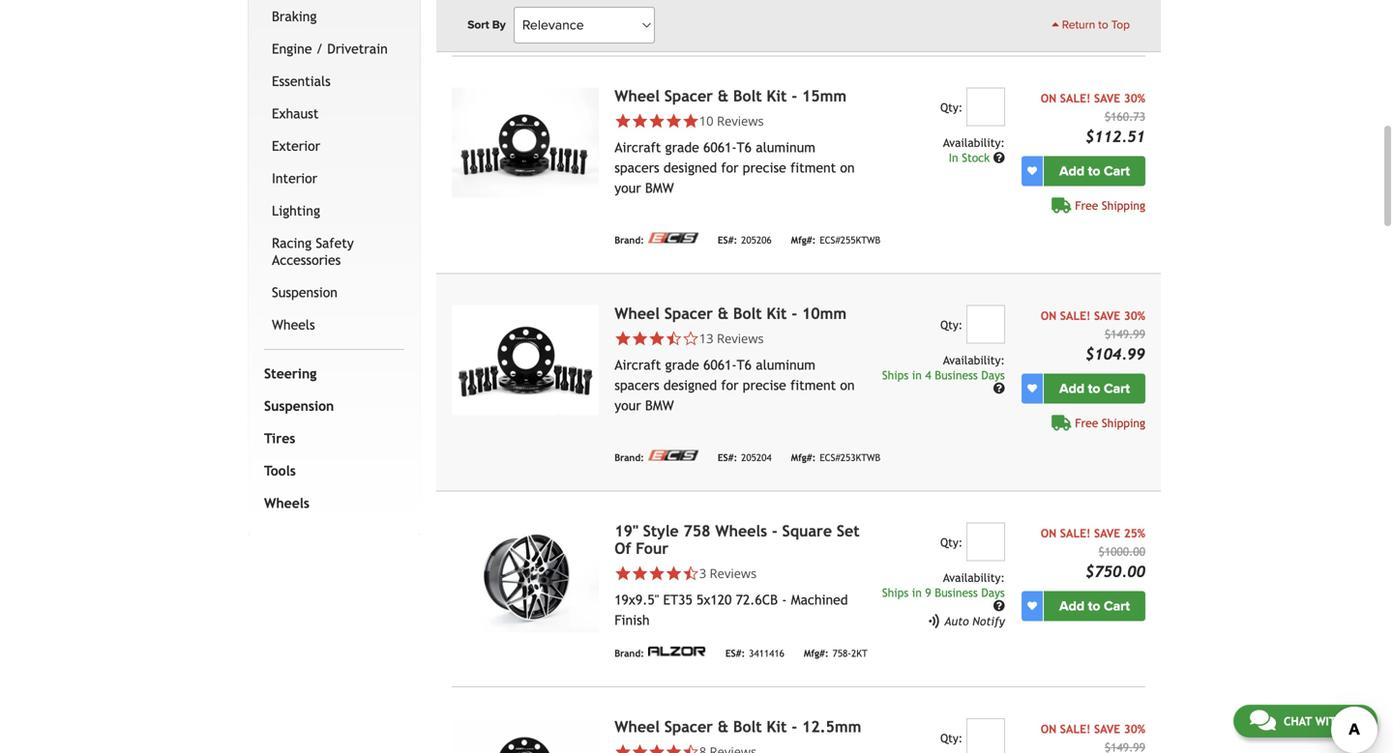 Task type: vqa. For each thing, say whether or not it's contained in the screenshot.
first Ships from the bottom
yes



Task type: describe. For each thing, give the bounding box(es) containing it.
13
[[699, 330, 714, 348]]

braking link
[[268, 0, 401, 33]]

your for wheel spacer & bolt kit - 15mm
[[615, 181, 641, 196]]

caret up image
[[1052, 18, 1059, 30]]

braking
[[272, 9, 317, 24]]

aircraft grade 6061-t6 aluminum spacers designed for precise fitment on your bmw for 15mm
[[615, 140, 855, 196]]

0 vertical spatial wheels link
[[268, 309, 401, 341]]

ecs#253ktwb
[[820, 452, 881, 463]]

30% for $104.99
[[1124, 309, 1146, 323]]

spacer for wheel spacer & bolt kit - 10mm
[[665, 305, 713, 323]]

on for $750.00
[[1041, 527, 1057, 541]]

mfg#: for 10mm
[[791, 452, 816, 463]]

wheel spacer & bolt kit - 15mm link
[[615, 87, 847, 105]]

205204
[[741, 452, 772, 463]]

es#3411416 - 758-2kt - 19" style 758 wheels - square set of four - 19x9.5" et35 5x120 72.6cb - machined finish - alzor - bmw image
[[452, 523, 599, 634]]

auto notify
[[945, 615, 1005, 629]]

t6 for 10mm
[[737, 358, 752, 373]]

wheel spacer & bolt kit - 10mm
[[615, 305, 847, 323]]

on sale!                         save 25% $1000.00 $750.00
[[1041, 527, 1146, 581]]

ships for wheel spacer & bolt kit - 10mm
[[882, 369, 909, 382]]

save for $750.00
[[1094, 527, 1121, 541]]

wheel spacer & bolt kit - 15mm
[[615, 87, 847, 105]]

four
[[636, 540, 669, 558]]

3 cart from the top
[[1104, 599, 1130, 615]]

es#205204 - ecs#253ktwb - wheel spacer & bolt kit - 10mm - aircraft grade 6061-t6 aluminum spacers designed for precise fitment on your bmw - ecs - bmw image
[[452, 305, 599, 416]]

15mm
[[802, 87, 847, 105]]

wifi image
[[929, 615, 940, 629]]

$104.99
[[1086, 346, 1146, 364]]

your for wheel spacer & bolt kit - 10mm
[[615, 398, 641, 414]]

tools link
[[260, 455, 401, 488]]

10mm
[[802, 305, 847, 323]]

es#: for set
[[726, 648, 745, 659]]

sale! for $104.99
[[1060, 309, 1091, 323]]

essentials link
[[268, 65, 401, 98]]

/
[[316, 41, 323, 56]]

3 reviews
[[699, 565, 757, 583]]

engine / drivetrain link
[[268, 33, 401, 65]]

3
[[699, 565, 707, 583]]

& for 15mm
[[718, 87, 729, 105]]

finish
[[615, 613, 650, 629]]

by
[[492, 18, 506, 32]]

es#205206 - ecs#255ktwb - wheel spacer & bolt kit - 15mm - aircraft grade 6061-t6 aluminum spacers designed for precise fitment on your bmw - ecs - bmw image
[[452, 88, 599, 198]]

& for 12.5mm
[[718, 719, 729, 737]]

return
[[1062, 18, 1096, 32]]

es#: for 15mm
[[718, 235, 738, 246]]

19" style 758 wheels - square set of four link
[[615, 523, 860, 558]]

half star image inside 3 reviews link
[[682, 566, 699, 583]]

$750.00
[[1086, 563, 1146, 581]]

machined
[[791, 593, 848, 608]]

6061- for 10mm
[[704, 358, 737, 373]]

wheel for wheel spacer & bolt kit - 10mm
[[615, 305, 660, 323]]

12.5mm
[[802, 719, 862, 737]]

precise for 15mm
[[743, 160, 787, 176]]

of
[[615, 540, 631, 558]]

spacers for wheel spacer & bolt kit - 10mm
[[615, 378, 660, 394]]

set
[[837, 523, 860, 541]]

$160.73
[[1105, 110, 1146, 124]]

essentials
[[272, 73, 331, 89]]

25%
[[1124, 527, 1146, 541]]

3 add to cart from the top
[[1060, 599, 1130, 615]]

auto notify link
[[927, 615, 1005, 629]]

tires link
[[260, 423, 401, 455]]

cart for $112.51
[[1104, 163, 1130, 180]]

free for $112.51
[[1075, 199, 1099, 213]]

4 save from the top
[[1094, 723, 1121, 737]]

racing safety accessories
[[272, 235, 354, 268]]

lighting link
[[268, 195, 401, 227]]

add for $112.51
[[1060, 163, 1085, 180]]

qty: for 15mm
[[941, 101, 963, 114]]

qty: for set
[[941, 536, 963, 550]]

3 add from the top
[[1060, 599, 1085, 615]]

racing
[[272, 235, 312, 251]]

on for $112.51
[[1041, 92, 1057, 105]]

lighting
[[272, 203, 320, 219]]

on for 10mm
[[840, 378, 855, 394]]

reviews for 15mm
[[717, 112, 764, 130]]

in
[[949, 151, 959, 165]]

- for 10mm
[[792, 305, 797, 323]]

add for $104.99
[[1060, 381, 1085, 397]]

6061- for 15mm
[[704, 140, 737, 155]]

1 3 reviews link from the left
[[615, 565, 865, 583]]

758-
[[833, 648, 852, 659]]

aluminum for 15mm
[[756, 140, 816, 155]]

sort
[[468, 18, 489, 32]]

brand: for wheel spacer & bolt kit - 10mm
[[615, 452, 644, 463]]

1 vertical spatial suspension
[[264, 399, 334, 414]]

3 30% from the top
[[1124, 723, 1146, 737]]

exhaust
[[272, 106, 319, 121]]

brand: for 19" style 758 wheels - square set of four
[[615, 648, 644, 659]]

spacer for wheel spacer & bolt kit - 12.5mm
[[665, 719, 713, 737]]

square
[[782, 523, 832, 541]]

return to top link
[[1052, 16, 1130, 34]]

kit for 15mm
[[767, 87, 787, 105]]

business for 19" style 758 wheels - square set of four
[[935, 587, 978, 600]]

mfg#: ecs#255ktwb
[[791, 235, 881, 246]]

ecs - corporate logo image for wheel spacer & bolt kit - 15mm
[[648, 233, 699, 244]]

engine
[[272, 41, 312, 56]]

reviews for 10mm
[[717, 330, 764, 348]]

chat
[[1284, 715, 1312, 729]]

1 13 reviews link from the left
[[615, 330, 865, 348]]

- for 15mm
[[792, 87, 797, 105]]

us
[[1348, 715, 1362, 729]]

es#: for 10mm
[[718, 452, 738, 463]]

days for $750.00
[[982, 587, 1005, 600]]

grade for wheel spacer & bolt kit - 10mm
[[665, 358, 700, 373]]

4 sale! from the top
[[1060, 723, 1091, 737]]

racing safety accessories link
[[268, 227, 401, 277]]

notify
[[973, 615, 1005, 629]]

wheel spacer & bolt kit - 10mm link
[[615, 305, 847, 323]]

interior link
[[268, 162, 401, 195]]

with
[[1316, 715, 1344, 729]]

es#: 205204
[[718, 452, 772, 463]]

auto
[[945, 615, 969, 629]]

exterior link
[[268, 130, 401, 162]]

t6 for 15mm
[[737, 140, 752, 155]]

5x120
[[697, 593, 732, 608]]

mfg#: for 15mm
[[791, 235, 816, 246]]

for for 15mm
[[721, 160, 739, 176]]

sale! for $112.51
[[1060, 92, 1091, 105]]

tires
[[264, 431, 295, 446]]

0 vertical spatial suspension link
[[268, 277, 401, 309]]

- inside 19x9.5" et35 5x120 72.6cb - machined finish
[[782, 593, 787, 608]]

bmw for wheel spacer & bolt kit - 10mm
[[645, 398, 674, 414]]

2 3 reviews link from the left
[[699, 565, 757, 583]]

add to cart button for $104.99
[[1044, 374, 1146, 404]]

10 reviews
[[699, 112, 764, 130]]

205206
[[741, 235, 772, 246]]

19x9.5"
[[615, 593, 659, 608]]

3411416
[[749, 648, 785, 659]]

question circle image for $112.51
[[994, 152, 1005, 164]]

10
[[699, 112, 714, 130]]

accessories
[[272, 252, 341, 268]]

aluminum for 10mm
[[756, 358, 816, 373]]

19x9.5" et35 5x120 72.6cb - machined finish
[[615, 593, 848, 629]]



Task type: locate. For each thing, give the bounding box(es) containing it.
star image
[[632, 331, 649, 348], [649, 331, 666, 348], [615, 566, 632, 583], [632, 566, 649, 583], [649, 566, 666, 583], [615, 744, 632, 754], [649, 744, 666, 754], [666, 744, 682, 754]]

kit left 15mm
[[767, 87, 787, 105]]

add right add to wish list image
[[1060, 381, 1085, 397]]

1 vertical spatial add
[[1060, 381, 1085, 397]]

reviews for set
[[710, 565, 757, 583]]

performance subcategories element
[[264, 0, 405, 350]]

availability:
[[943, 136, 1005, 150], [943, 354, 1005, 367], [943, 572, 1005, 585]]

1 add from the top
[[1060, 163, 1085, 180]]

0 vertical spatial spacers
[[615, 160, 660, 176]]

3 add to cart button from the top
[[1044, 592, 1146, 622]]

engine / drivetrain
[[272, 41, 388, 56]]

save for $104.99
[[1094, 309, 1121, 323]]

1 vertical spatial spacers
[[615, 378, 660, 394]]

free
[[1075, 199, 1099, 213], [1075, 417, 1099, 430]]

2 qty: from the top
[[941, 319, 963, 332]]

1 aircraft grade 6061-t6 aluminum spacers designed for precise fitment on your bmw from the top
[[615, 140, 855, 196]]

kit left 12.5mm
[[767, 719, 787, 737]]

0 vertical spatial aluminum
[[756, 140, 816, 155]]

to down the $104.99
[[1088, 381, 1101, 397]]

2 vertical spatial es#:
[[726, 648, 745, 659]]

bolt for 10mm
[[733, 305, 762, 323]]

precise
[[743, 160, 787, 176], [743, 378, 787, 394]]

wheel spacer & bolt kit - 12.5mm
[[615, 719, 862, 737]]

1 vertical spatial question circle image
[[994, 383, 1005, 395]]

suspension link
[[268, 277, 401, 309], [260, 390, 401, 423]]

1 6061- from the top
[[704, 140, 737, 155]]

shipping for $112.51
[[1102, 199, 1146, 213]]

2 10 reviews link from the left
[[699, 112, 764, 130]]

ecs#255ktwb
[[820, 235, 881, 246]]

bolt for 12.5mm
[[733, 719, 762, 737]]

add to cart for $104.99
[[1060, 381, 1130, 397]]

cart down $112.51
[[1104, 163, 1130, 180]]

1 brand: from the top
[[615, 17, 644, 28]]

reviews down wheel spacer & bolt kit - 15mm at the top
[[717, 112, 764, 130]]

bolt
[[733, 87, 762, 105], [733, 305, 762, 323], [733, 719, 762, 737]]

wheels link
[[268, 309, 401, 341], [260, 488, 401, 520]]

et35
[[663, 593, 693, 608]]

1 fitment from the top
[[791, 160, 836, 176]]

2 precise from the top
[[743, 378, 787, 394]]

4 qty: from the top
[[941, 732, 963, 746]]

1 grade from the top
[[665, 140, 700, 155]]

alzor - corporate logo image
[[648, 647, 706, 657]]

on inside on sale!                         save 25% $1000.00 $750.00
[[1041, 527, 1057, 541]]

1 for from the top
[[721, 160, 739, 176]]

fitment for 15mm
[[791, 160, 836, 176]]

1 your from the top
[[615, 181, 641, 196]]

designed for wheel spacer & bolt kit - 15mm
[[664, 160, 717, 176]]

top
[[1112, 18, 1130, 32]]

2 for from the top
[[721, 378, 739, 394]]

free down the $104.99
[[1075, 417, 1099, 430]]

1 vertical spatial bmw
[[645, 398, 674, 414]]

star image
[[615, 113, 632, 130], [632, 113, 649, 130], [649, 113, 666, 130], [666, 113, 682, 130], [682, 113, 699, 130], [615, 331, 632, 348], [666, 566, 682, 583], [632, 744, 649, 754]]

0 vertical spatial 6061-
[[704, 140, 737, 155]]

on
[[1041, 92, 1057, 105], [1041, 309, 1057, 323], [1041, 527, 1057, 541], [1041, 723, 1057, 737]]

1 cart from the top
[[1104, 163, 1130, 180]]

2 spacers from the top
[[615, 378, 660, 394]]

half star image
[[666, 331, 682, 348], [682, 566, 699, 583], [682, 744, 699, 754]]

0 vertical spatial kit
[[767, 87, 787, 105]]

free shipping for $112.51
[[1075, 199, 1146, 213]]

2 business from the top
[[935, 587, 978, 600]]

0 vertical spatial cart
[[1104, 163, 1130, 180]]

aircraft for wheel spacer & bolt kit - 15mm
[[615, 140, 661, 155]]

add to wish list image
[[1028, 167, 1037, 176], [1028, 602, 1037, 612]]

free shipping down the $104.99
[[1075, 417, 1146, 430]]

grade
[[665, 140, 700, 155], [665, 358, 700, 373]]

aircraft grade 6061-t6 aluminum spacers designed for precise fitment on your bmw down the 13 reviews
[[615, 358, 855, 414]]

3 spacer from the top
[[665, 719, 713, 737]]

save inside on sale!                         save 30% $149.99 $104.99
[[1094, 309, 1121, 323]]

0 vertical spatial free
[[1075, 199, 1099, 213]]

2 ships from the top
[[882, 587, 909, 600]]

2 wheel from the top
[[615, 305, 660, 323]]

1 free from the top
[[1075, 199, 1099, 213]]

ships in 9 business days
[[882, 587, 1005, 600]]

0 vertical spatial &
[[718, 87, 729, 105]]

wheels down tools
[[264, 496, 310, 511]]

add to cart button for $112.51
[[1044, 156, 1146, 186]]

3 availability: from the top
[[943, 572, 1005, 585]]

1 vertical spatial aircraft grade 6061-t6 aluminum spacers designed for precise fitment on your bmw
[[615, 358, 855, 414]]

2 your from the top
[[615, 398, 641, 414]]

& down "es#: 3411416"
[[718, 719, 729, 737]]

1 t6 from the top
[[737, 140, 752, 155]]

aluminum down the 13 reviews
[[756, 358, 816, 373]]

half star image down the wheel spacer & bolt kit - 12.5mm link
[[682, 744, 699, 754]]

ships in 4 business days
[[882, 369, 1005, 382]]

bolt up the 13 reviews
[[733, 305, 762, 323]]

13 reviews link
[[615, 330, 865, 348], [699, 330, 764, 348]]

1 spacers from the top
[[615, 160, 660, 176]]

2 days from the top
[[982, 587, 1005, 600]]

shipping for $104.99
[[1102, 417, 1146, 430]]

to down $112.51
[[1088, 163, 1101, 180]]

2 vertical spatial availability:
[[943, 572, 1005, 585]]

add to cart button down $112.51
[[1044, 156, 1146, 186]]

wheels inside 19" style 758 wheels - square set of four
[[716, 523, 767, 541]]

kit for 10mm
[[767, 305, 787, 323]]

save for $112.51
[[1094, 92, 1121, 105]]

0 vertical spatial wheel
[[615, 87, 660, 105]]

$149.99
[[1105, 328, 1146, 341]]

& up the 13 reviews
[[718, 305, 729, 323]]

suspension down steering
[[264, 399, 334, 414]]

1 kit from the top
[[767, 87, 787, 105]]

bolt up 10 reviews
[[733, 87, 762, 105]]

shipping down the $104.99
[[1102, 417, 1146, 430]]

1 ships from the top
[[882, 369, 909, 382]]

wheel spacer & bolt kit - 12.5mm link
[[615, 719, 862, 737]]

-
[[792, 87, 797, 105], [792, 305, 797, 323], [772, 523, 778, 541], [782, 593, 787, 608], [792, 719, 797, 737]]

aircraft
[[615, 140, 661, 155], [615, 358, 661, 373]]

0 vertical spatial for
[[721, 160, 739, 176]]

add to cart button down the $750.00
[[1044, 592, 1146, 622]]

1 shipping from the top
[[1102, 199, 1146, 213]]

to inside "link"
[[1099, 18, 1109, 32]]

3 qty: from the top
[[941, 536, 963, 550]]

1 days from the top
[[982, 369, 1005, 382]]

cart down the $750.00
[[1104, 599, 1130, 615]]

reviews
[[717, 112, 764, 130], [717, 330, 764, 348], [710, 565, 757, 583]]

3 question circle image from the top
[[994, 601, 1005, 612]]

mfg#: for set
[[804, 648, 829, 659]]

0 vertical spatial designed
[[664, 160, 717, 176]]

2 vertical spatial kit
[[767, 719, 787, 737]]

0 vertical spatial wheels
[[272, 317, 315, 333]]

1 vertical spatial wheel
[[615, 305, 660, 323]]

30% inside on sale!                         save 30% $149.99 $104.99
[[1124, 309, 1146, 323]]

for down 10 reviews
[[721, 160, 739, 176]]

1 vertical spatial &
[[718, 305, 729, 323]]

cart for $104.99
[[1104, 381, 1130, 397]]

grade down "empty star" icon
[[665, 358, 700, 373]]

1 vertical spatial spacer
[[665, 305, 713, 323]]

mfg#: left the 758-
[[804, 648, 829, 659]]

stock
[[962, 151, 990, 165]]

1 10 reviews link from the left
[[615, 112, 865, 130]]

1 ecs - corporate logo image from the top
[[648, 15, 699, 26]]

13 reviews
[[699, 330, 764, 348]]

add to cart down the $104.99
[[1060, 381, 1130, 397]]

bolt down "es#: 3411416"
[[733, 719, 762, 737]]

3 brand: from the top
[[615, 452, 644, 463]]

$1000.00
[[1099, 545, 1146, 559]]

spacer up 10
[[665, 87, 713, 105]]

days right 4
[[982, 369, 1005, 382]]

wheel for wheel spacer & bolt kit - 12.5mm
[[615, 719, 660, 737]]

4
[[926, 369, 932, 382]]

1 sale! from the top
[[1060, 92, 1091, 105]]

mfg#: left ecs#253ktwb
[[791, 452, 816, 463]]

aircraft for wheel spacer & bolt kit - 10mm
[[615, 358, 661, 373]]

0 vertical spatial aircraft
[[615, 140, 661, 155]]

3 reviews link
[[615, 565, 865, 583], [699, 565, 757, 583]]

1 precise from the top
[[743, 160, 787, 176]]

2 on from the top
[[1041, 309, 1057, 323]]

2 question circle image from the top
[[994, 383, 1005, 395]]

0 vertical spatial add to wish list image
[[1028, 167, 1037, 176]]

0 vertical spatial your
[[615, 181, 641, 196]]

9
[[926, 587, 932, 600]]

mfg#: ecs#253ktwb
[[791, 452, 881, 463]]

to for $750.00
[[1088, 599, 1101, 615]]

3 on from the top
[[1041, 527, 1057, 541]]

1 vertical spatial ships
[[882, 587, 909, 600]]

1 vertical spatial business
[[935, 587, 978, 600]]

availability: up ships in 9 business days
[[943, 572, 1005, 585]]

1 vertical spatial reviews
[[717, 330, 764, 348]]

wheels up steering
[[272, 317, 315, 333]]

es#: 205206
[[718, 235, 772, 246]]

suspension link down steering
[[260, 390, 401, 423]]

- left square
[[772, 523, 778, 541]]

qty:
[[941, 101, 963, 114], [941, 319, 963, 332], [941, 536, 963, 550], [941, 732, 963, 746]]

ships left 4
[[882, 369, 909, 382]]

1 wheel from the top
[[615, 87, 660, 105]]

designed for wheel spacer & bolt kit - 10mm
[[664, 378, 717, 394]]

2 vertical spatial add to cart button
[[1044, 592, 1146, 622]]

0 vertical spatial on
[[840, 160, 855, 176]]

grade for wheel spacer & bolt kit - 15mm
[[665, 140, 700, 155]]

2 vertical spatial mfg#:
[[804, 648, 829, 659]]

2 13 reviews link from the left
[[699, 330, 764, 348]]

0 vertical spatial availability:
[[943, 136, 1005, 150]]

1 vertical spatial free shipping
[[1075, 417, 1146, 430]]

2 grade from the top
[[665, 358, 700, 373]]

t6
[[737, 140, 752, 155], [737, 358, 752, 373]]

2 vertical spatial half star image
[[682, 744, 699, 754]]

to left top
[[1099, 18, 1109, 32]]

to for $112.51
[[1088, 163, 1101, 180]]

& for 10mm
[[718, 305, 729, 323]]

to for $104.99
[[1088, 381, 1101, 397]]

2 vertical spatial 30%
[[1124, 723, 1146, 737]]

sale! inside on sale!                         save 30% $149.99 $104.99
[[1060, 309, 1091, 323]]

2 free from the top
[[1075, 417, 1099, 430]]

2 add to cart from the top
[[1060, 381, 1130, 397]]

grade down 10
[[665, 140, 700, 155]]

1 vertical spatial days
[[982, 587, 1005, 600]]

spacer for wheel spacer & bolt kit - 15mm
[[665, 87, 713, 105]]

add to cart for $112.51
[[1060, 163, 1130, 180]]

t6 down 10 reviews
[[737, 140, 752, 155]]

cart down the $104.99
[[1104, 381, 1130, 397]]

safety
[[316, 235, 354, 251]]

1 vertical spatial fitment
[[791, 378, 836, 394]]

kit left 10mm
[[767, 305, 787, 323]]

1 aircraft from the top
[[615, 140, 661, 155]]

1 vertical spatial kit
[[767, 305, 787, 323]]

0 vertical spatial precise
[[743, 160, 787, 176]]

wheels link up steering link
[[268, 309, 401, 341]]

1 add to cart from the top
[[1060, 163, 1130, 180]]

1 vertical spatial your
[[615, 398, 641, 414]]

aircraft grade 6061-t6 aluminum spacers designed for precise fitment on your bmw for 10mm
[[615, 358, 855, 414]]

style
[[643, 523, 679, 541]]

suspension down accessories
[[272, 285, 338, 300]]

1 vertical spatial aircraft
[[615, 358, 661, 373]]

exhaust link
[[268, 98, 401, 130]]

1 qty: from the top
[[941, 101, 963, 114]]

2 ecs - corporate logo image from the top
[[648, 233, 699, 244]]

& up 10 reviews
[[718, 87, 729, 105]]

3 reviews link up 72.6cb
[[615, 565, 865, 583]]

1 on from the top
[[1041, 92, 1057, 105]]

1 vertical spatial availability:
[[943, 354, 1005, 367]]

1 vertical spatial suspension link
[[260, 390, 401, 423]]

1 vertical spatial add to cart
[[1060, 381, 1130, 397]]

on for $104.99
[[1041, 309, 1057, 323]]

1 spacer from the top
[[665, 87, 713, 105]]

shipping down $112.51
[[1102, 199, 1146, 213]]

tools
[[264, 463, 296, 479]]

question circle image up 'notify'
[[994, 601, 1005, 612]]

ecs - corporate logo image left the es#: 205204
[[648, 451, 699, 461]]

30% inside "on sale!                         save 30% $160.73 $112.51"
[[1124, 92, 1146, 105]]

t6 down the 13 reviews
[[737, 358, 752, 373]]

0 vertical spatial add to cart
[[1060, 163, 1130, 180]]

2 on from the top
[[840, 378, 855, 394]]

3 kit from the top
[[767, 719, 787, 737]]

on sale!                         save 30% $149.99 $104.99
[[1041, 309, 1146, 364]]

aluminum
[[756, 140, 816, 155], [756, 358, 816, 373]]

spacers for wheel spacer & bolt kit - 15mm
[[615, 160, 660, 176]]

interior
[[272, 171, 318, 186]]

4 on from the top
[[1041, 723, 1057, 737]]

2 shipping from the top
[[1102, 417, 1146, 430]]

- left 12.5mm
[[792, 719, 797, 737]]

3 reviews link up 5x120
[[699, 565, 757, 583]]

on sale!                         save 30% $160.73 $112.51
[[1041, 92, 1146, 146]]

2 vertical spatial add to cart
[[1060, 599, 1130, 615]]

in for 19" style 758 wheels - square set of four
[[912, 587, 922, 600]]

exterior
[[272, 138, 320, 154]]

mfg#: 758-2kt
[[804, 648, 868, 659]]

aircraft grade 6061-t6 aluminum spacers designed for precise fitment on your bmw down 10 reviews
[[615, 140, 855, 196]]

spacer
[[665, 87, 713, 105], [665, 305, 713, 323], [665, 719, 713, 737]]

kit
[[767, 87, 787, 105], [767, 305, 787, 323], [767, 719, 787, 737]]

save inside on sale!                         save 25% $1000.00 $750.00
[[1094, 527, 1121, 541]]

4 brand: from the top
[[615, 648, 644, 659]]

wheels link down tools
[[260, 488, 401, 520]]

2 availability: from the top
[[943, 354, 1005, 367]]

1 vertical spatial aluminum
[[756, 358, 816, 373]]

2 fitment from the top
[[791, 378, 836, 394]]

add down on sale!                         save 25% $1000.00 $750.00
[[1060, 599, 1085, 615]]

free down $112.51
[[1075, 199, 1099, 213]]

fitment for 10mm
[[791, 378, 836, 394]]

precise for 10mm
[[743, 378, 787, 394]]

1 vertical spatial precise
[[743, 378, 787, 394]]

- left 10mm
[[792, 305, 797, 323]]

question circle image right stock
[[994, 152, 1005, 164]]

0 vertical spatial half star image
[[666, 331, 682, 348]]

1 vertical spatial shipping
[[1102, 417, 1146, 430]]

3 & from the top
[[718, 719, 729, 737]]

ecs - corporate logo image left es#: 205206
[[648, 233, 699, 244]]

half star image inside 13 reviews link
[[666, 331, 682, 348]]

designed down "empty star" icon
[[664, 378, 717, 394]]

2 t6 from the top
[[737, 358, 752, 373]]

0 vertical spatial bolt
[[733, 87, 762, 105]]

add to cart button down the $104.99
[[1044, 374, 1146, 404]]

add to cart down the $750.00
[[1060, 599, 1130, 615]]

qty: for 10mm
[[941, 319, 963, 332]]

0 vertical spatial 30%
[[1124, 92, 1146, 105]]

0 vertical spatial aircraft grade 6061-t6 aluminum spacers designed for precise fitment on your bmw
[[615, 140, 855, 196]]

0 vertical spatial add
[[1060, 163, 1085, 180]]

1 vertical spatial 6061-
[[704, 358, 737, 373]]

wheel for wheel spacer & bolt kit - 15mm
[[615, 87, 660, 105]]

$112.51
[[1086, 128, 1146, 146]]

on inside "on sale!                         save 30% $160.73 $112.51"
[[1041, 92, 1057, 105]]

sort by
[[468, 18, 506, 32]]

es#205205 - ecs#254ktwb - wheel spacer & bolt kit - 12.5mm - aircraft grade 6061-t6 aluminum spacers designed for precise fitment on your bmw - ecs - bmw image
[[452, 719, 599, 754]]

2 add to cart button from the top
[[1044, 374, 1146, 404]]

758
[[684, 523, 711, 541]]

availability: for $104.99
[[943, 354, 1005, 367]]

6061- down 10 reviews
[[704, 140, 737, 155]]

precise down 10 reviews
[[743, 160, 787, 176]]

2 vertical spatial &
[[718, 719, 729, 737]]

spacers
[[615, 160, 660, 176], [615, 378, 660, 394]]

comments image
[[1250, 709, 1276, 733]]

days
[[982, 369, 1005, 382], [982, 587, 1005, 600]]

question circle image
[[994, 152, 1005, 164], [994, 383, 1005, 395], [994, 601, 1005, 612]]

spacer down alzor - corporate logo
[[665, 719, 713, 737]]

availability: up stock
[[943, 136, 1005, 150]]

2 aircraft from the top
[[615, 358, 661, 373]]

sale! for $750.00
[[1060, 527, 1091, 541]]

aircraft grade 6061-t6 aluminum spacers designed for precise fitment on your bmw
[[615, 140, 855, 196], [615, 358, 855, 414]]

2 designed from the top
[[664, 378, 717, 394]]

1 vertical spatial designed
[[664, 378, 717, 394]]

for for 10mm
[[721, 378, 739, 394]]

0 vertical spatial fitment
[[791, 160, 836, 176]]

1 vertical spatial t6
[[737, 358, 752, 373]]

1 & from the top
[[718, 87, 729, 105]]

to
[[1099, 18, 1109, 32], [1088, 163, 1101, 180], [1088, 381, 1101, 397], [1088, 599, 1101, 615]]

2 spacer from the top
[[665, 305, 713, 323]]

2 bolt from the top
[[733, 305, 762, 323]]

on sale!                         save 30%
[[1041, 723, 1146, 737]]

1 vertical spatial on
[[840, 378, 855, 394]]

your
[[615, 181, 641, 196], [615, 398, 641, 414]]

suspension inside performance subcategories element
[[272, 285, 338, 300]]

fitment
[[791, 160, 836, 176], [791, 378, 836, 394]]

0 vertical spatial bmw
[[645, 181, 674, 196]]

1 vertical spatial wheels link
[[260, 488, 401, 520]]

1 free shipping from the top
[[1075, 199, 1146, 213]]

0 vertical spatial question circle image
[[994, 152, 1005, 164]]

1 bolt from the top
[[733, 87, 762, 105]]

1 vertical spatial add to wish list image
[[1028, 602, 1037, 612]]

1 add to wish list image from the top
[[1028, 167, 1037, 176]]

on up ecs#253ktwb
[[840, 378, 855, 394]]

30% for $112.51
[[1124, 92, 1146, 105]]

3 save from the top
[[1094, 527, 1121, 541]]

brand: for wheel spacer & bolt kit - 15mm
[[615, 235, 644, 246]]

steering
[[264, 366, 317, 382]]

days up 'notify'
[[982, 587, 1005, 600]]

- left 15mm
[[792, 87, 797, 105]]

2 30% from the top
[[1124, 309, 1146, 323]]

1 vertical spatial free
[[1075, 417, 1099, 430]]

es#: 3411416
[[726, 648, 785, 659]]

- for 12.5mm
[[792, 719, 797, 737]]

&
[[718, 87, 729, 105], [718, 305, 729, 323], [718, 719, 729, 737]]

ecs - corporate logo image for wheel spacer & bolt kit - 10mm
[[648, 451, 699, 461]]

free shipping down $112.51
[[1075, 199, 1146, 213]]

3 wheel from the top
[[615, 719, 660, 737]]

1 vertical spatial ecs - corporate logo image
[[648, 233, 699, 244]]

half star image left 13
[[666, 331, 682, 348]]

1 question circle image from the top
[[994, 152, 1005, 164]]

designed down 10
[[664, 160, 717, 176]]

0 vertical spatial spacer
[[665, 87, 713, 105]]

free for $104.99
[[1075, 417, 1099, 430]]

2 vertical spatial question circle image
[[994, 601, 1005, 612]]

question circle image for $104.99
[[994, 383, 1005, 395]]

reviews down wheel spacer & bolt kit - 10mm link
[[717, 330, 764, 348]]

free shipping
[[1075, 199, 1146, 213], [1075, 417, 1146, 430]]

fitment down 10mm
[[791, 378, 836, 394]]

None number field
[[967, 88, 1005, 126], [967, 305, 1005, 344], [967, 523, 1005, 562], [967, 719, 1005, 754], [967, 88, 1005, 126], [967, 305, 1005, 344], [967, 523, 1005, 562], [967, 719, 1005, 754]]

1 30% from the top
[[1124, 92, 1146, 105]]

2 vertical spatial spacer
[[665, 719, 713, 737]]

0 vertical spatial free shipping
[[1075, 199, 1146, 213]]

72.6cb
[[736, 593, 778, 608]]

wheel
[[615, 87, 660, 105], [615, 305, 660, 323], [615, 719, 660, 737]]

kit for 12.5mm
[[767, 719, 787, 737]]

reviews right the 3
[[710, 565, 757, 583]]

1 vertical spatial grade
[[665, 358, 700, 373]]

add to wish list image for $112.51
[[1028, 167, 1037, 176]]

on inside on sale!                         save 30% $149.99 $104.99
[[1041, 309, 1057, 323]]

2 in from the top
[[912, 587, 922, 600]]

0 vertical spatial shipping
[[1102, 199, 1146, 213]]

steering link
[[260, 358, 401, 390]]

2kt
[[852, 648, 868, 659]]

on
[[840, 160, 855, 176], [840, 378, 855, 394]]

mfg#: left ecs#255ktwb
[[791, 235, 816, 246]]

business right 9
[[935, 587, 978, 600]]

bmw for wheel spacer & bolt kit - 15mm
[[645, 181, 674, 196]]

1 vertical spatial es#:
[[718, 452, 738, 463]]

0 vertical spatial t6
[[737, 140, 752, 155]]

2 vertical spatial add
[[1060, 599, 1085, 615]]

0 vertical spatial add to cart button
[[1044, 156, 1146, 186]]

2 & from the top
[[718, 305, 729, 323]]

designed
[[664, 160, 717, 176], [664, 378, 717, 394]]

- inside 19" style 758 wheels - square set of four
[[772, 523, 778, 541]]

aluminum down 10 reviews
[[756, 140, 816, 155]]

1 vertical spatial wheels
[[264, 496, 310, 511]]

half star image up the et35
[[682, 566, 699, 583]]

0 vertical spatial es#:
[[718, 235, 738, 246]]

precise down the 13 reviews
[[743, 378, 787, 394]]

0 vertical spatial in
[[912, 369, 922, 382]]

add down "on sale!                         save 30% $160.73 $112.51"
[[1060, 163, 1085, 180]]

in left 4
[[912, 369, 922, 382]]

3 ecs - corporate logo image from the top
[[648, 451, 699, 461]]

on for 15mm
[[840, 160, 855, 176]]

0 vertical spatial grade
[[665, 140, 700, 155]]

1 in from the top
[[912, 369, 922, 382]]

in left 9
[[912, 587, 922, 600]]

2 vertical spatial wheels
[[716, 523, 767, 541]]

es#: left 205206
[[718, 235, 738, 246]]

save inside "on sale!                         save 30% $160.73 $112.51"
[[1094, 92, 1121, 105]]

on up ecs#255ktwb
[[840, 160, 855, 176]]

1 business from the top
[[935, 369, 978, 382]]

1 vertical spatial in
[[912, 587, 922, 600]]

chat with us link
[[1234, 705, 1378, 738]]

es#: left 205204
[[718, 452, 738, 463]]

2 bmw from the top
[[645, 398, 674, 414]]

2 aluminum from the top
[[756, 358, 816, 373]]

1 availability: from the top
[[943, 136, 1005, 150]]

bolt for 15mm
[[733, 87, 762, 105]]

ecs - corporate logo image
[[648, 15, 699, 26], [648, 233, 699, 244], [648, 451, 699, 461]]

2 cart from the top
[[1104, 381, 1130, 397]]

in for wheel spacer & bolt kit - 10mm
[[912, 369, 922, 382]]

add to cart down $112.51
[[1060, 163, 1130, 180]]

1 save from the top
[[1094, 92, 1121, 105]]

0 vertical spatial days
[[982, 369, 1005, 382]]

availability: for $112.51
[[943, 136, 1005, 150]]

0 vertical spatial business
[[935, 369, 978, 382]]

drivetrain
[[327, 41, 388, 56]]

for down the 13 reviews
[[721, 378, 739, 394]]

2 vertical spatial cart
[[1104, 599, 1130, 615]]

- right 72.6cb
[[782, 593, 787, 608]]

add to cart
[[1060, 163, 1130, 180], [1060, 381, 1130, 397], [1060, 599, 1130, 615]]

1 bmw from the top
[[645, 181, 674, 196]]

sale! inside on sale!                         save 25% $1000.00 $750.00
[[1060, 527, 1091, 541]]

1 vertical spatial for
[[721, 378, 739, 394]]

ecs - corporate logo image up the wheel spacer & bolt kit - 15mm link
[[648, 15, 699, 26]]

19"
[[615, 523, 639, 541]]

2 kit from the top
[[767, 305, 787, 323]]

spacer up "empty star" icon
[[665, 305, 713, 323]]

19" style 758 wheels - square set of four
[[615, 523, 860, 558]]

suspension link down accessories
[[268, 277, 401, 309]]

wheels inside performance subcategories element
[[272, 317, 315, 333]]

business right 4
[[935, 369, 978, 382]]

2 vertical spatial bolt
[[733, 719, 762, 737]]

0 vertical spatial reviews
[[717, 112, 764, 130]]

wheels
[[272, 317, 315, 333], [264, 496, 310, 511], [716, 523, 767, 541]]

empty star image
[[682, 331, 699, 348]]

availability: up ships in 4 business days
[[943, 354, 1005, 367]]

1 vertical spatial half star image
[[682, 566, 699, 583]]

question circle image left add to wish list image
[[994, 383, 1005, 395]]

days for $104.99
[[982, 369, 1005, 382]]

free shipping for $104.99
[[1075, 417, 1146, 430]]

to down the $750.00
[[1088, 599, 1101, 615]]

2 vertical spatial reviews
[[710, 565, 757, 583]]

save
[[1094, 92, 1121, 105], [1094, 309, 1121, 323], [1094, 527, 1121, 541], [1094, 723, 1121, 737]]

1 vertical spatial 30%
[[1124, 309, 1146, 323]]

es#: left 3411416
[[726, 648, 745, 659]]

2 vertical spatial wheel
[[615, 719, 660, 737]]

2 free shipping from the top
[[1075, 417, 1146, 430]]

1 vertical spatial add to cart button
[[1044, 374, 1146, 404]]

0 vertical spatial ships
[[882, 369, 909, 382]]

1 vertical spatial mfg#:
[[791, 452, 816, 463]]

ships for 19" style 758 wheels - square set of four
[[882, 587, 909, 600]]

2 add to wish list image from the top
[[1028, 602, 1037, 612]]

business for wheel spacer & bolt kit - 10mm
[[935, 369, 978, 382]]

1 vertical spatial bolt
[[733, 305, 762, 323]]

1 designed from the top
[[664, 160, 717, 176]]

add to wish list image for $750.00
[[1028, 602, 1037, 612]]

2 save from the top
[[1094, 309, 1121, 323]]

sale! inside "on sale!                         save 30% $160.73 $112.51"
[[1060, 92, 1091, 105]]

ships left 9
[[882, 587, 909, 600]]

return to top
[[1059, 18, 1130, 32]]

1 add to cart button from the top
[[1044, 156, 1146, 186]]

2 6061- from the top
[[704, 358, 737, 373]]

add to wish list image
[[1028, 384, 1037, 394]]

fitment down 15mm
[[791, 160, 836, 176]]

wheels right 758
[[716, 523, 767, 541]]

0 vertical spatial mfg#:
[[791, 235, 816, 246]]

cart
[[1104, 163, 1130, 180], [1104, 381, 1130, 397], [1104, 599, 1130, 615]]

6061- down the 13 reviews
[[704, 358, 737, 373]]

1 vertical spatial cart
[[1104, 381, 1130, 397]]



